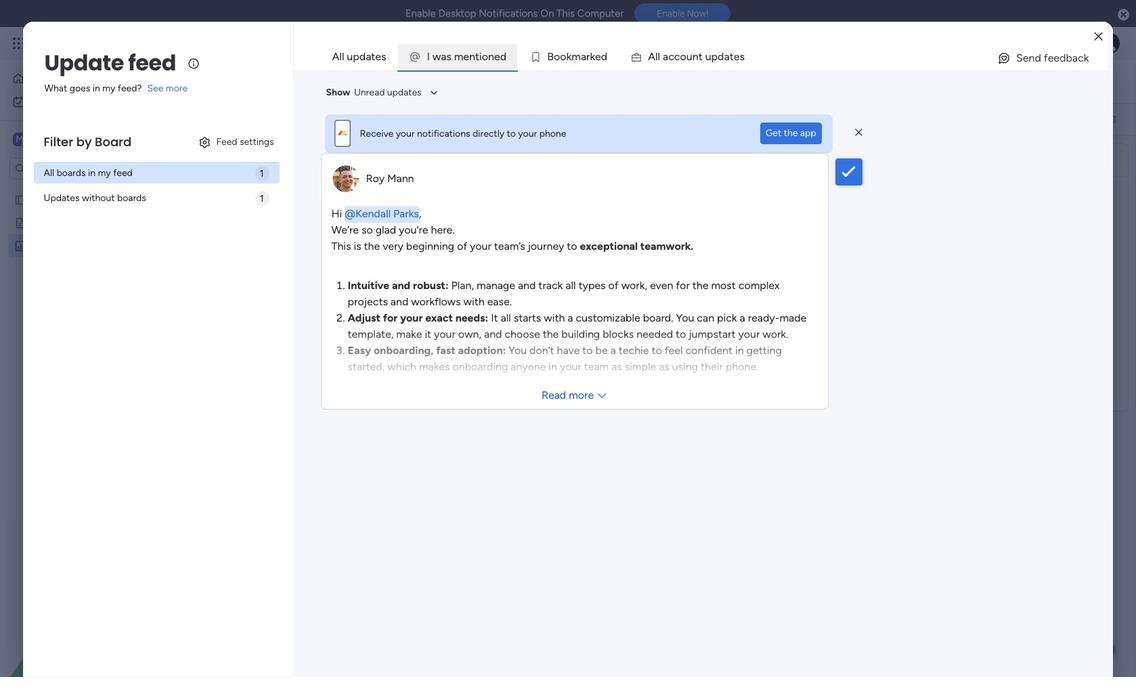 Task type: vqa. For each thing, say whether or not it's contained in the screenshot.
Allow
no



Task type: describe. For each thing, give the bounding box(es) containing it.
their
[[701, 360, 723, 373]]

adoption:
[[458, 344, 506, 357]]

and inside it all starts with a customizable board. you can pick a ready-made template, make it your own, and choose the building blocks needed to jumpstart your work.
[[484, 328, 502, 341]]

feed settings
[[216, 136, 274, 148]]

is
[[354, 240, 361, 253]]

filter for filter
[[654, 113, 675, 125]]

notes
[[69, 217, 95, 228]]

to down needed
[[652, 344, 662, 357]]

roy
[[366, 172, 385, 185]]

board for 1 connected board
[[360, 113, 384, 125]]

app
[[800, 127, 816, 139]]

here.
[[431, 223, 455, 236]]

plan, manage and track all types of work, even for the most complex projects and workflows with ease.
[[348, 279, 780, 308]]

send feedback button
[[992, 47, 1095, 69]]

work inside button
[[109, 35, 134, 51]]

New Dashboard field
[[200, 66, 377, 96]]

on
[[541, 7, 554, 20]]

computer
[[578, 7, 624, 20]]

to inside hi @kendall parks , we're so glad you're here. this is the very beginning of your team's journey to exceptional teamwork.
[[567, 240, 577, 253]]

1 o from the left
[[482, 50, 488, 63]]

2 as from the left
[[659, 360, 670, 373]]

with inside it all starts with a customizable board. you can pick a ready-made template, make it your own, and choose the building blocks needed to jumpstart your work.
[[544, 312, 565, 324]]

my for feed?
[[102, 83, 115, 94]]

2 chart from the left
[[686, 152, 721, 169]]

2
[[1108, 305, 1113, 317]]

new inside list box
[[32, 240, 52, 251]]

meeting notes
[[32, 217, 95, 228]]

person button
[[568, 108, 627, 130]]

you inside you don't have to be a techie to feel confident in getting started, which makes onboarding anyone in your team as simple as using their phone.
[[509, 344, 527, 357]]

1 horizontal spatial boards
[[117, 192, 146, 203]]

select product image
[[12, 37, 26, 50]]

techie
[[619, 344, 649, 357]]

list box containing my first board
[[0, 185, 173, 440]]

m for a
[[572, 50, 581, 63]]

by
[[76, 133, 92, 150]]

and left track
[[518, 279, 536, 292]]

new dashboard inside banner
[[204, 66, 374, 96]]

my work link
[[8, 91, 165, 112]]

2 o from the left
[[554, 50, 560, 63]]

search everything image
[[1018, 37, 1032, 50]]

filter by board
[[44, 133, 132, 150]]

b o o k m a r k e d
[[547, 50, 608, 63]]

in right goes
[[93, 83, 100, 94]]

your inside you don't have to be a techie to feel confident in getting started, which makes onboarding anyone in your team as simple as using their phone.
[[560, 360, 582, 373]]

what
[[44, 83, 67, 94]]

settings image
[[1104, 112, 1117, 126]]

send
[[1016, 51, 1041, 64]]

to down the search image
[[507, 128, 516, 139]]

read more button
[[321, 382, 828, 409]]

ready-
[[748, 312, 780, 324]]

needed
[[637, 328, 673, 341]]

adjust for your exact needs:
[[348, 312, 488, 324]]

enable for enable now!
[[657, 8, 685, 19]]

show
[[326, 87, 350, 98]]

send feedback
[[1016, 51, 1089, 64]]

goes
[[70, 83, 90, 94]]

most
[[711, 279, 736, 292]]

workspace selection element
[[13, 131, 113, 149]]

easy onboarding, fast adoption:
[[348, 344, 506, 357]]

enable for enable desktop notifications on this computer
[[405, 7, 436, 20]]

settings
[[240, 136, 274, 148]]

6
[[1104, 282, 1109, 293]]

dapulse close image
[[1118, 8, 1130, 22]]

ease.
[[487, 295, 512, 308]]

template,
[[348, 328, 394, 341]]

work,
[[621, 279, 647, 292]]

manage
[[477, 279, 515, 292]]

starts
[[514, 312, 541, 324]]

made
[[780, 312, 807, 324]]

home link
[[8, 68, 165, 89]]

desktop
[[438, 7, 476, 20]]

of inside hi @kendall parks , we're so glad you're here. this is the very beginning of your team's journey to exceptional teamwork.
[[457, 240, 467, 253]]

: 6 : 2
[[1100, 282, 1113, 317]]

public board image
[[14, 216, 27, 229]]

2 e from the left
[[494, 50, 500, 63]]

plan,
[[451, 279, 474, 292]]

monday marketplace image
[[985, 37, 999, 50]]

choose
[[505, 328, 540, 341]]

hi
[[332, 207, 342, 220]]

@kendall parks link
[[345, 205, 419, 223]]

4 e from the left
[[734, 50, 740, 63]]

using
[[672, 360, 698, 373]]

in up updates without boards
[[88, 167, 96, 178]]

started,
[[348, 360, 385, 373]]

unread
[[354, 87, 385, 98]]

this inside hi @kendall parks , we're so glad you're here. this is the very beginning of your team's journey to exceptional teamwork.
[[332, 240, 351, 253]]

enable desktop notifications on this computer
[[405, 7, 624, 20]]

tab list containing all updates
[[321, 43, 1108, 70]]

all for all updates
[[332, 50, 344, 63]]

roy mann
[[366, 172, 414, 185]]

2 s from the left
[[740, 50, 745, 63]]

it
[[425, 328, 431, 341]]

1 c from the left
[[669, 50, 674, 63]]

onboarding
[[453, 360, 508, 373]]

2 d from the left
[[601, 50, 608, 63]]

r
[[586, 50, 590, 63]]

get the app
[[766, 127, 816, 139]]

get
[[766, 127, 782, 139]]

all updates link
[[321, 44, 397, 70]]

your down ready-
[[738, 328, 760, 341]]

m
[[16, 133, 24, 145]]

1 horizontal spatial this
[[557, 7, 575, 20]]

you don't have to be a techie to feel confident in getting started, which makes onboarding anyone in your team as simple as using their phone.
[[348, 344, 782, 373]]

p
[[711, 50, 718, 63]]

m for e
[[454, 50, 463, 63]]

updates
[[44, 192, 80, 203]]

dapulse x slim image
[[855, 127, 862, 139]]

1 horizontal spatial updates
[[387, 87, 422, 98]]

a inside you don't have to be a techie to feel confident in getting started, which makes onboarding anyone in your team as simple as using their phone.
[[611, 344, 616, 357]]

1 n from the left
[[469, 50, 475, 63]]

3 o from the left
[[560, 50, 566, 63]]

feel
[[665, 344, 683, 357]]

easy
[[348, 344, 371, 357]]

with inside plan, manage and track all types of work, even for the most complex projects and workflows with ease.
[[464, 295, 485, 308]]

all updates
[[332, 50, 386, 63]]

1 s from the left
[[446, 50, 452, 63]]

robust:
[[413, 279, 449, 292]]

1 t from the left
[[475, 50, 480, 63]]

close image
[[1095, 31, 1103, 42]]

intuitive
[[348, 279, 389, 292]]

feed
[[216, 136, 237, 148]]

for inside plan, manage and track all types of work, even for the most complex projects and workflows with ease.
[[676, 279, 690, 292]]

a right i at the top of page
[[441, 50, 446, 63]]

it all starts with a customizable board. you can pick a ready-made template, make it your own, and choose the building blocks needed to jumpstart your work.
[[348, 312, 807, 341]]

show unread updates
[[326, 87, 422, 98]]

in down the don't
[[549, 360, 557, 373]]

mann
[[387, 172, 414, 185]]

chart field for 1st more dots icon from the left
[[208, 152, 250, 169]]

1 for updates without boards
[[260, 193, 264, 205]]

see more link
[[147, 82, 188, 95]]

my for my work
[[31, 95, 44, 107]]

2 c from the left
[[674, 50, 680, 63]]

very
[[383, 240, 404, 253]]

0 vertical spatial boards
[[57, 167, 86, 178]]

my for my first board
[[32, 194, 45, 205]]

i
[[427, 50, 430, 63]]

the inside hi @kendall parks , we're so glad you're here. this is the very beginning of your team's journey to exceptional teamwork.
[[364, 240, 380, 253]]

enable now!
[[657, 8, 709, 19]]

directly
[[473, 128, 505, 139]]

you inside it all starts with a customizable board. you can pick a ready-made template, make it your own, and choose the building blocks needed to jumpstart your work.
[[676, 312, 694, 324]]

new dashboard banner
[[179, 60, 1136, 135]]

board.
[[643, 312, 674, 324]]

a right 'a'
[[663, 50, 669, 63]]

onboarding,
[[374, 344, 434, 357]]

@kendall
[[345, 207, 391, 220]]

lottie animation image
[[0, 540, 173, 677]]

my work option
[[8, 91, 165, 112]]

don't
[[530, 344, 554, 357]]

jumpstart
[[689, 328, 736, 341]]



Task type: locate. For each thing, give the bounding box(es) containing it.
1 vertical spatial for
[[383, 312, 398, 324]]

feed?
[[118, 83, 142, 94]]

my for feed
[[98, 167, 111, 178]]

1 vertical spatial feed
[[113, 167, 133, 178]]

1 as from the left
[[612, 360, 622, 373]]

all right it
[[501, 312, 511, 324]]

all
[[566, 279, 576, 292], [501, 312, 511, 324]]

boards up updates
[[57, 167, 86, 178]]

you're
[[399, 223, 428, 236]]

3 e from the left
[[595, 50, 601, 63]]

all up first
[[44, 167, 54, 178]]

to up feel
[[676, 328, 686, 341]]

more
[[166, 83, 188, 94], [569, 389, 594, 402]]

and down intuitive and robust:
[[391, 295, 409, 308]]

home option
[[8, 68, 165, 89]]

2 horizontal spatial n
[[693, 50, 699, 63]]

new inside banner
[[204, 66, 250, 96]]

1 horizontal spatial all
[[566, 279, 576, 292]]

None search field
[[404, 108, 531, 130]]

m left 'r' at the right top of page
[[572, 50, 581, 63]]

work down what
[[46, 95, 67, 107]]

0 vertical spatial of
[[457, 240, 467, 253]]

read
[[542, 389, 566, 402]]

search image
[[515, 114, 526, 125]]

o left p at right top
[[680, 50, 687, 63]]

0 horizontal spatial chart field
[[208, 152, 250, 169]]

chart field down feed
[[208, 152, 250, 169]]

0 horizontal spatial dashboard
[[54, 240, 100, 251]]

more dots image down filter popup button at top right
[[628, 155, 637, 166]]

1 chart field from the left
[[208, 152, 250, 169]]

0 horizontal spatial d
[[500, 50, 507, 63]]

home
[[30, 72, 56, 84]]

work.
[[763, 328, 789, 341]]

lottie animation element
[[0, 540, 173, 677]]

1 vertical spatial boards
[[117, 192, 146, 203]]

Filter dashboard by text search field
[[404, 108, 531, 130]]

1 vertical spatial :
[[1103, 305, 1105, 317]]

0 horizontal spatial you
[[509, 344, 527, 357]]

1 horizontal spatial you
[[676, 312, 694, 324]]

0 horizontal spatial t
[[475, 50, 480, 63]]

tab
[[398, 43, 518, 70]]

1 k from the left
[[566, 50, 572, 63]]

0 horizontal spatial new dashboard
[[32, 240, 100, 251]]

d down enable now! button
[[718, 50, 724, 63]]

0 vertical spatial work
[[109, 35, 134, 51]]

1 vertical spatial my
[[32, 194, 45, 205]]

the right get
[[784, 127, 798, 139]]

i w a s m e n t i o n e d
[[427, 50, 507, 63]]

0 horizontal spatial updates
[[347, 50, 386, 63]]

1 more dots image from the left
[[628, 155, 637, 166]]

d for i w a s m e n t i o n e d
[[500, 50, 507, 63]]

0 horizontal spatial all
[[501, 312, 511, 324]]

parks
[[393, 207, 419, 220]]

your down have
[[560, 360, 582, 373]]

board
[[95, 133, 132, 150]]

0 horizontal spatial filter
[[44, 133, 73, 150]]

chart down arrow down image
[[686, 152, 721, 169]]

all right track
[[566, 279, 576, 292]]

display modes group
[[601, 70, 664, 92]]

1 vertical spatial with
[[544, 312, 565, 324]]

2 chart field from the left
[[683, 152, 725, 169]]

kendall parks image
[[1098, 33, 1120, 54]]

projects
[[348, 295, 388, 308]]

in up phone.
[[735, 344, 744, 357]]

0 horizontal spatial more dots image
[[628, 155, 637, 166]]

1 e from the left
[[463, 50, 469, 63]]

board inside popup button
[[360, 113, 384, 125]]

new dashboard up connected
[[204, 66, 374, 96]]

1 chart from the left
[[211, 152, 246, 169]]

more dots image down settings image
[[1103, 155, 1112, 166]]

2 t from the left
[[699, 50, 703, 63]]

new right see more link
[[204, 66, 250, 96]]

as right team
[[612, 360, 622, 373]]

1 horizontal spatial k
[[590, 50, 595, 63]]

enable now! button
[[635, 4, 731, 24]]

1 vertical spatial you
[[509, 344, 527, 357]]

1 vertical spatial work
[[46, 95, 67, 107]]

1 vertical spatial board
[[66, 194, 91, 205]]

first
[[47, 194, 64, 205]]

1 horizontal spatial work
[[109, 35, 134, 51]]

3 n from the left
[[693, 50, 699, 63]]

1 horizontal spatial of
[[608, 279, 619, 292]]

filter for filter by board
[[44, 133, 73, 150]]

my first board
[[32, 194, 91, 205]]

t
[[475, 50, 480, 63], [699, 50, 703, 63], [730, 50, 734, 63]]

which
[[388, 360, 416, 373]]

1 horizontal spatial more dots image
[[1103, 155, 1112, 166]]

phone
[[539, 128, 566, 139]]

new dashboard
[[204, 66, 374, 96], [32, 240, 100, 251]]

read more
[[542, 389, 594, 402]]

a right 'be'
[[611, 344, 616, 357]]

1 horizontal spatial filter
[[654, 113, 675, 125]]

board up receive
[[360, 113, 384, 125]]

2 horizontal spatial d
[[718, 50, 724, 63]]

e right i
[[494, 50, 500, 63]]

0 horizontal spatial m
[[454, 50, 463, 63]]

filter left arrow down image
[[654, 113, 675, 125]]

a up building
[[568, 312, 573, 324]]

my left first
[[32, 194, 45, 205]]

dashboard down notes
[[54, 240, 100, 251]]

your up fast
[[434, 328, 456, 341]]

0 horizontal spatial chart
[[211, 152, 246, 169]]

it
[[491, 312, 498, 324]]

1 vertical spatial all
[[501, 312, 511, 324]]

0 vertical spatial for
[[676, 279, 690, 292]]

0 vertical spatial with
[[464, 295, 485, 308]]

filter button
[[632, 108, 696, 130]]

1 horizontal spatial all
[[332, 50, 344, 63]]

1 vertical spatial my
[[98, 167, 111, 178]]

for up make
[[383, 312, 398, 324]]

help image
[[1048, 37, 1062, 50]]

s right w
[[446, 50, 452, 63]]

1 horizontal spatial :
[[1103, 305, 1105, 317]]

0 vertical spatial board
[[360, 113, 384, 125]]

a right b
[[581, 50, 586, 63]]

track
[[539, 279, 563, 292]]

hi @kendall parks , we're so glad you're here. this is the very beginning of your team's journey to exceptional teamwork.
[[332, 207, 694, 253]]

2 k from the left
[[590, 50, 595, 63]]

more dots image
[[628, 155, 637, 166], [1103, 155, 1112, 166]]

the left most on the right of the page
[[693, 279, 709, 292]]

3 t from the left
[[730, 50, 734, 63]]

c
[[669, 50, 674, 63], [674, 50, 680, 63]]

1 horizontal spatial as
[[659, 360, 670, 373]]

b
[[547, 50, 554, 63]]

the up the don't
[[543, 328, 559, 341]]

1 vertical spatial filter
[[44, 133, 73, 150]]

4 o from the left
[[680, 50, 687, 63]]

enable left 'now!'
[[657, 8, 685, 19]]

types
[[579, 279, 606, 292]]

0 horizontal spatial this
[[332, 240, 351, 253]]

1 l from the left
[[656, 50, 658, 63]]

the right is
[[364, 240, 380, 253]]

1 horizontal spatial d
[[601, 50, 608, 63]]

the inside plan, manage and track all types of work, even for the most complex projects and workflows with ease.
[[693, 279, 709, 292]]

1 horizontal spatial s
[[740, 50, 745, 63]]

1 horizontal spatial new dashboard
[[204, 66, 374, 96]]

0 horizontal spatial with
[[464, 295, 485, 308]]

0 horizontal spatial work
[[46, 95, 67, 107]]

1 vertical spatial all
[[44, 167, 54, 178]]

in
[[93, 83, 100, 94], [88, 167, 96, 178], [735, 344, 744, 357], [549, 360, 557, 373]]

1 horizontal spatial m
[[572, 50, 581, 63]]

1 vertical spatial 1
[[260, 168, 264, 179]]

2 horizontal spatial t
[[730, 50, 734, 63]]

person
[[590, 113, 618, 125]]

boards
[[57, 167, 86, 178], [117, 192, 146, 203]]

tab list
[[321, 43, 1108, 70]]

i
[[480, 50, 482, 63]]

add to favorites image
[[385, 74, 398, 88]]

0 horizontal spatial boards
[[57, 167, 86, 178]]

chart field for second more dots icon
[[683, 152, 725, 169]]

0 horizontal spatial k
[[566, 50, 572, 63]]

1 horizontal spatial t
[[699, 50, 703, 63]]

to
[[507, 128, 516, 139], [567, 240, 577, 253], [676, 328, 686, 341], [583, 344, 593, 357], [652, 344, 662, 357]]

phone.
[[726, 360, 759, 373]]

0 vertical spatial dashboard
[[255, 66, 374, 96]]

the inside it all starts with a customizable board. you can pick a ready-made template, make it your own, and choose the building blocks needed to jumpstart your work.
[[543, 328, 559, 341]]

m left i
[[454, 50, 463, 63]]

option
[[0, 187, 173, 190]]

work up the what goes in my feed? see more
[[109, 35, 134, 51]]

main
[[31, 133, 55, 146]]

be
[[596, 344, 608, 357]]

updates right 'unread'
[[387, 87, 422, 98]]

n left p at right top
[[693, 50, 699, 63]]

0 vertical spatial updates
[[347, 50, 386, 63]]

0 horizontal spatial n
[[469, 50, 475, 63]]

fast
[[436, 344, 456, 357]]

0 vertical spatial this
[[557, 7, 575, 20]]

1 horizontal spatial n
[[488, 50, 494, 63]]

2 n from the left
[[488, 50, 494, 63]]

Chart field
[[208, 152, 250, 169], [683, 152, 725, 169]]

complex
[[739, 279, 780, 292]]

confident
[[686, 344, 733, 357]]

my inside list box
[[32, 194, 45, 205]]

1 u from the left
[[687, 50, 693, 63]]

can
[[697, 312, 715, 324]]

all up show
[[332, 50, 344, 63]]

0 vertical spatial my
[[31, 95, 44, 107]]

a right pick
[[740, 312, 745, 324]]

1 vertical spatial more
[[569, 389, 594, 402]]

1 connected board
[[305, 113, 384, 125]]

glad
[[376, 223, 396, 236]]

of left work,
[[608, 279, 619, 292]]

0 vertical spatial all
[[566, 279, 576, 292]]

all for all boards in my feed
[[44, 167, 54, 178]]

n right i
[[488, 50, 494, 63]]

2 u from the left
[[705, 50, 711, 63]]

t right p at right top
[[730, 50, 734, 63]]

enable left desktop
[[405, 7, 436, 20]]

d right 'r' at the right top of page
[[601, 50, 608, 63]]

0 horizontal spatial more
[[166, 83, 188, 94]]

all boards in my feed
[[44, 167, 133, 178]]

the
[[784, 127, 798, 139], [364, 240, 380, 253], [693, 279, 709, 292], [543, 328, 559, 341]]

my inside option
[[31, 95, 44, 107]]

as down feel
[[659, 360, 670, 373]]

more right read
[[569, 389, 594, 402]]

boards right without
[[117, 192, 146, 203]]

1 vertical spatial of
[[608, 279, 619, 292]]

tab containing i
[[398, 43, 518, 70]]

your right receive
[[396, 128, 415, 139]]

1 horizontal spatial more
[[569, 389, 594, 402]]

meeting
[[32, 217, 67, 228]]

your up make
[[400, 312, 423, 324]]

anyone
[[511, 360, 546, 373]]

exceptional
[[580, 240, 638, 253]]

o left 'r' at the right top of page
[[554, 50, 560, 63]]

t left p at right top
[[699, 50, 703, 63]]

dashboard inside banner
[[255, 66, 374, 96]]

e right p at right top
[[734, 50, 740, 63]]

this right on
[[557, 7, 575, 20]]

u
[[687, 50, 693, 63], [705, 50, 711, 63]]

2 vertical spatial 1
[[260, 193, 264, 205]]

1 horizontal spatial enable
[[657, 8, 685, 19]]

a right p at right top
[[724, 50, 730, 63]]

w
[[433, 50, 441, 63]]

and left robust:
[[392, 279, 410, 292]]

feedback
[[1044, 51, 1089, 64]]

a l l a c c o u n t u p d a t e s
[[648, 50, 745, 63]]

e right 'r' at the right top of page
[[595, 50, 601, 63]]

new dashboard down 'meeting notes'
[[32, 240, 100, 251]]

1 horizontal spatial with
[[544, 312, 565, 324]]

all inside 'link'
[[332, 50, 344, 63]]

0 horizontal spatial of
[[457, 240, 467, 253]]

1 vertical spatial new
[[32, 240, 52, 251]]

makes
[[419, 360, 450, 373]]

arrow down image
[[680, 111, 696, 127]]

1 horizontal spatial chart
[[686, 152, 721, 169]]

0 horizontal spatial as
[[612, 360, 622, 373]]

0 vertical spatial filter
[[654, 113, 675, 125]]

my up without
[[98, 167, 111, 178]]

dashboard up connected
[[255, 66, 374, 96]]

0 vertical spatial new dashboard
[[204, 66, 374, 96]]

of right beginning
[[457, 240, 467, 253]]

your left the team's
[[470, 240, 492, 253]]

the inside button
[[784, 127, 798, 139]]

d for a l l a c c o u n t u p d a t e s
[[718, 50, 724, 63]]

make
[[396, 328, 422, 341]]

d
[[500, 50, 507, 63], [601, 50, 608, 63], [718, 50, 724, 63]]

notifications
[[417, 128, 470, 139]]

what goes in my feed? see more
[[44, 83, 188, 94]]

chart down feed
[[211, 152, 246, 169]]

own,
[[458, 328, 482, 341]]

to inside it all starts with a customizable board. you can pick a ready-made template, make it your own, and choose the building blocks needed to jumpstart your work.
[[676, 328, 686, 341]]

n
[[469, 50, 475, 63], [488, 50, 494, 63], [693, 50, 699, 63]]

dashboard inside list box
[[54, 240, 100, 251]]

intuitive and robust:
[[348, 279, 449, 292]]

to left 'be'
[[583, 344, 593, 357]]

more inside button
[[569, 389, 594, 402]]

k
[[566, 50, 572, 63], [590, 50, 595, 63]]

0 vertical spatial more
[[166, 83, 188, 94]]

2 l from the left
[[658, 50, 660, 63]]

all
[[332, 50, 344, 63], [44, 167, 54, 178]]

0 vertical spatial all
[[332, 50, 344, 63]]

filter left by
[[44, 133, 73, 150]]

0 horizontal spatial u
[[687, 50, 693, 63]]

new dashboard inside list box
[[32, 240, 100, 251]]

and down it
[[484, 328, 502, 341]]

1 vertical spatial this
[[332, 240, 351, 253]]

0 horizontal spatial s
[[446, 50, 452, 63]]

of
[[457, 240, 467, 253], [608, 279, 619, 292]]

1 inside popup button
[[305, 113, 309, 125]]

3 d from the left
[[718, 50, 724, 63]]

my left 'feed?'
[[102, 83, 115, 94]]

feed up see
[[128, 47, 176, 78]]

new right public dashboard icon
[[32, 240, 52, 251]]

0 vertical spatial you
[[676, 312, 694, 324]]

getting
[[747, 344, 782, 357]]

s right p at right top
[[740, 50, 745, 63]]

updates up add to favorites image
[[347, 50, 386, 63]]

for
[[676, 279, 690, 292], [383, 312, 398, 324]]

1 for all boards in my feed
[[260, 168, 264, 179]]

0 vertical spatial new
[[204, 66, 250, 96]]

2 m from the left
[[572, 50, 581, 63]]

: left 2
[[1103, 305, 1105, 317]]

0 horizontal spatial for
[[383, 312, 398, 324]]

d right i
[[500, 50, 507, 63]]

board for my first board
[[66, 194, 91, 205]]

Search in workspace field
[[28, 161, 113, 176]]

your inside hi @kendall parks , we're so glad you're here. this is the very beginning of your team's journey to exceptional teamwork.
[[470, 240, 492, 253]]

0 vertical spatial feed
[[128, 47, 176, 78]]

l up display modes group at the right
[[656, 50, 658, 63]]

1 horizontal spatial chart field
[[683, 152, 725, 169]]

list box
[[0, 185, 173, 440]]

e
[[463, 50, 469, 63], [494, 50, 500, 63], [595, 50, 601, 63], [734, 50, 740, 63]]

all inside plan, manage and track all types of work, even for the most complex projects and workflows with ease.
[[566, 279, 576, 292]]

2 more dots image from the left
[[1103, 155, 1112, 166]]

workspace image
[[13, 132, 26, 147]]

0 horizontal spatial enable
[[405, 7, 436, 20]]

work inside option
[[46, 95, 67, 107]]

u left p at right top
[[687, 50, 693, 63]]

0 horizontal spatial :
[[1100, 282, 1102, 293]]

chart field down arrow down image
[[683, 152, 725, 169]]

to right the journey in the left top of the page
[[567, 240, 577, 253]]

1 horizontal spatial dashboard
[[255, 66, 374, 96]]

: left 6
[[1100, 282, 1102, 293]]

1 vertical spatial dashboard
[[54, 240, 100, 251]]

with up 'needs:'
[[464, 295, 485, 308]]

1 horizontal spatial new
[[204, 66, 250, 96]]

1 m from the left
[[454, 50, 463, 63]]

enable inside button
[[657, 8, 685, 19]]

you left can
[[676, 312, 694, 324]]

e left i
[[463, 50, 469, 63]]

1 horizontal spatial u
[[705, 50, 711, 63]]

m
[[454, 50, 463, 63], [572, 50, 581, 63]]

feed down board
[[113, 167, 133, 178]]

you down choose
[[509, 344, 527, 357]]

0 vertical spatial 1
[[305, 113, 309, 125]]

this left is
[[332, 240, 351, 253]]

public board image
[[14, 193, 27, 206]]

receive your notifications directly to your phone
[[360, 128, 566, 139]]

1 horizontal spatial for
[[676, 279, 690, 292]]

filter inside filter popup button
[[654, 113, 675, 125]]

work management
[[109, 35, 210, 51]]

0 horizontal spatial board
[[66, 194, 91, 205]]

0 horizontal spatial all
[[44, 167, 54, 178]]

1 d from the left
[[500, 50, 507, 63]]

update feed
[[44, 47, 176, 78]]

o right b
[[560, 50, 566, 63]]

l right 'a'
[[658, 50, 660, 63]]

for right even
[[676, 279, 690, 292]]

n left i
[[469, 50, 475, 63]]

of inside plan, manage and track all types of work, even for the most complex projects and workflows with ease.
[[608, 279, 619, 292]]

0 vertical spatial my
[[102, 83, 115, 94]]

1 horizontal spatial board
[[360, 113, 384, 125]]

o right w
[[482, 50, 488, 63]]

public dashboard image
[[14, 239, 27, 252]]

so
[[362, 223, 373, 236]]

updates inside all updates 'link'
[[347, 50, 386, 63]]

teamwork.
[[641, 240, 694, 253]]

with down plan, manage and track all types of work, even for the most complex projects and workflows with ease.
[[544, 312, 565, 324]]

new
[[204, 66, 250, 96], [32, 240, 52, 251]]

beginning
[[406, 240, 454, 253]]

my down home
[[31, 95, 44, 107]]

t right w
[[475, 50, 480, 63]]

your down the search image
[[518, 128, 537, 139]]

get the app button
[[760, 123, 822, 144]]

all inside it all starts with a customizable board. you can pick a ready-made template, make it your own, and choose the building blocks needed to jumpstart your work.
[[501, 312, 511, 324]]

my
[[102, 83, 115, 94], [98, 167, 111, 178]]

even
[[650, 279, 673, 292]]



